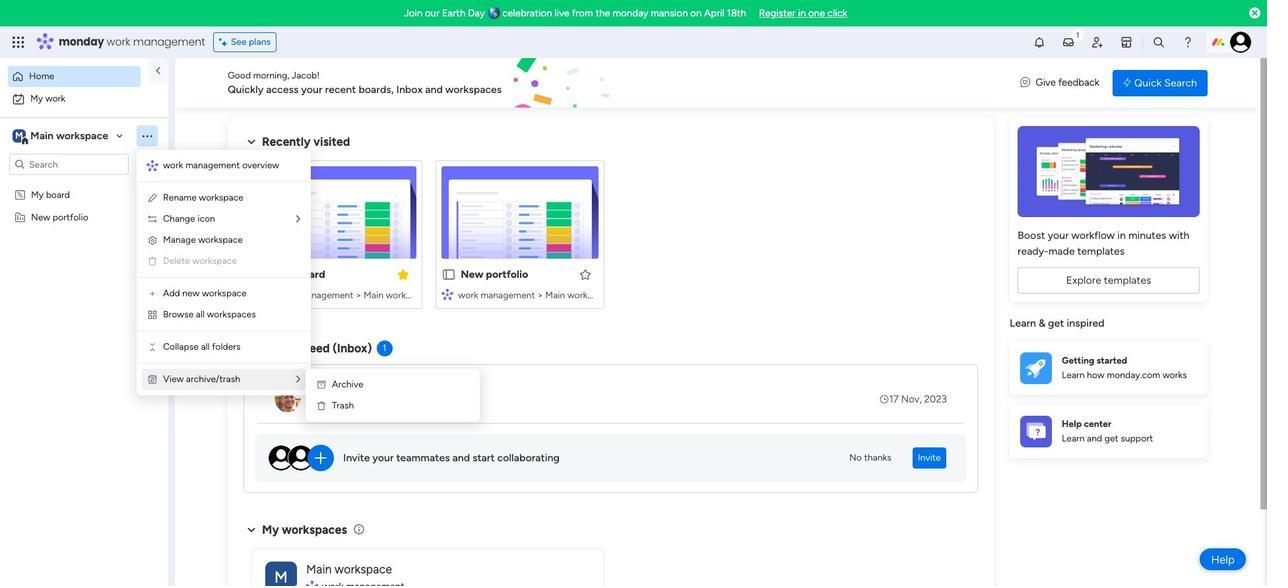Task type: vqa. For each thing, say whether or not it's contained in the screenshot.
'Templates image'
yes



Task type: locate. For each thing, give the bounding box(es) containing it.
invite members image
[[1091, 36, 1104, 49]]

1 public board image from the left
[[260, 267, 275, 282]]

1 vertical spatial workspace image
[[265, 561, 297, 586]]

browse all workspaces image
[[147, 310, 158, 320]]

delete workspace image
[[147, 256, 158, 267]]

0 vertical spatial option
[[8, 66, 141, 87]]

workspace selection element
[[13, 128, 110, 145]]

0 vertical spatial workspace image
[[13, 129, 26, 143]]

close recently visited image
[[244, 134, 259, 150]]

public board image
[[260, 267, 275, 282], [442, 267, 456, 282]]

1 image
[[1072, 27, 1084, 42]]

1 element
[[377, 341, 392, 356]]

update feed image
[[1062, 36, 1075, 49]]

roy mann image
[[275, 386, 301, 412]]

menu
[[137, 150, 311, 395]]

monday marketplace image
[[1120, 36, 1133, 49]]

collapse all folders image
[[147, 342, 158, 352]]

notifications image
[[1033, 36, 1046, 49]]

1 vertical spatial option
[[8, 88, 160, 110]]

manage workspace image
[[147, 235, 158, 246]]

list box
[[0, 180, 168, 406]]

archive image
[[316, 379, 327, 390]]

change icon image
[[147, 214, 158, 224]]

0 horizontal spatial public board image
[[260, 267, 275, 282]]

workspace image
[[13, 129, 26, 143], [265, 561, 297, 586]]

0 horizontal spatial workspace image
[[13, 129, 26, 143]]

Search in workspace field
[[28, 157, 110, 172]]

list arrow image
[[296, 214, 300, 224]]

menu item
[[147, 253, 300, 269]]

2 public board image from the left
[[442, 267, 456, 282]]

v2 bolt switch image
[[1123, 76, 1131, 90]]

add to favorites image
[[578, 268, 592, 281]]

1 horizontal spatial workspace image
[[265, 561, 297, 586]]

getting started element
[[1010, 342, 1208, 394]]

1 horizontal spatial public board image
[[442, 267, 456, 282]]

workspace image inside workspace selection element
[[13, 129, 26, 143]]

option
[[8, 66, 141, 87], [8, 88, 160, 110], [0, 182, 168, 185]]

jacob simon image
[[1230, 32, 1251, 53]]

public board image for remove from favorites icon
[[260, 267, 275, 282]]

add new workspace image
[[147, 288, 158, 299]]



Task type: describe. For each thing, give the bounding box(es) containing it.
help image
[[1181, 36, 1195, 49]]

2 vertical spatial option
[[0, 182, 168, 185]]

remove from favorites image
[[397, 268, 410, 281]]

list arrow image
[[296, 375, 300, 384]]

v2 user feedback image
[[1020, 75, 1030, 90]]

close my workspaces image
[[244, 522, 259, 538]]

see plans image
[[219, 35, 231, 49]]

quick search results list box
[[244, 150, 978, 325]]

trash image
[[316, 401, 327, 411]]

help center element
[[1010, 405, 1208, 458]]

view archive/trash image
[[147, 374, 158, 385]]

public board image for the add to favorites image at the left top of the page
[[442, 267, 456, 282]]

select product image
[[12, 36, 25, 49]]

workspace options image
[[141, 129, 154, 142]]

rename workspace image
[[147, 193, 158, 203]]

templates image image
[[1022, 126, 1196, 217]]

search everything image
[[1152, 36, 1165, 49]]



